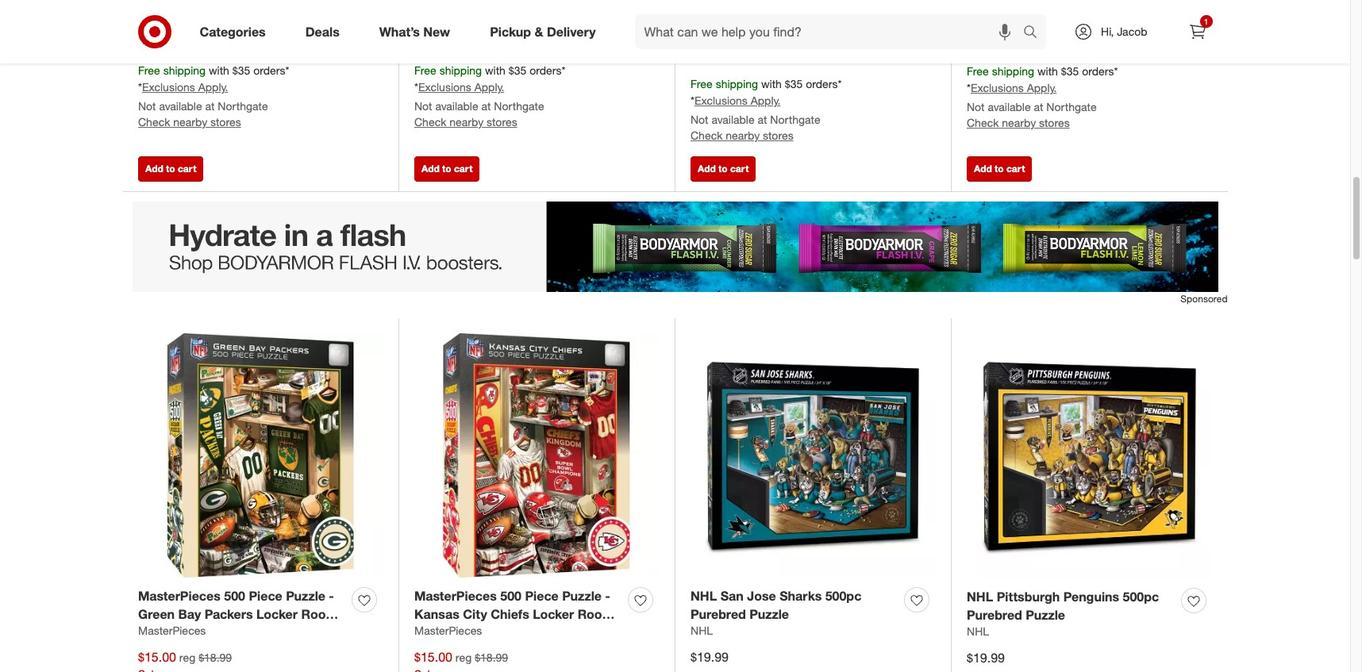 Task type: locate. For each thing, give the bounding box(es) containing it.
0 horizontal spatial $15.00
[[138, 650, 176, 665]]

nhl inside nhl pittsburgh penguins 500pc purebred puzzle
[[967, 589, 993, 605]]

$15.00 reg $18.99 for city
[[414, 650, 508, 665]]

2 reg from the left
[[455, 651, 472, 665]]

2 horizontal spatial when
[[967, 38, 992, 50]]

15"x21"
[[147, 624, 194, 640], [423, 624, 470, 640]]

room inside the masterpieces 500 piece puzzle - kansas city chiefs locker room - 15"x21"
[[578, 606, 613, 622]]

0 horizontal spatial 15"x21"
[[147, 624, 194, 640]]

nhl san jose sharks 500pc purebred puzzle image
[[691, 334, 935, 578], [691, 334, 935, 578]]

$18.99
[[199, 651, 232, 665], [475, 651, 508, 665]]

orders*
[[253, 64, 289, 77], [530, 64, 566, 77], [1082, 64, 1118, 78], [806, 77, 842, 91]]

0 horizontal spatial piece
[[249, 588, 282, 604]]

2 piece from the left
[[525, 588, 559, 604]]

sponsored
[[1181, 293, 1228, 304]]

2 horizontal spatial purchased
[[994, 38, 1039, 50]]

categories link
[[186, 14, 286, 49]]

3 add from the left
[[698, 162, 716, 174]]

locker right chiefs
[[533, 606, 574, 622]]

add
[[145, 162, 163, 174], [421, 162, 440, 174], [698, 162, 716, 174], [974, 162, 992, 174]]

masterpieces for masterpieces 500 piece puzzle - green bay packers locker room - 15"x21"
[[138, 588, 221, 604]]

deals link
[[292, 14, 359, 49]]

0 horizontal spatial $15.00 reg $18.99
[[138, 650, 232, 665]]

0 horizontal spatial reg
[[179, 651, 195, 665]]

with down pickup at the top left of the page
[[485, 64, 506, 77]]

500 inside the masterpieces 500 piece puzzle - kansas city chiefs locker room - 15"x21"
[[500, 588, 521, 604]]

piece up the packers
[[249, 588, 282, 604]]

0 horizontal spatial nhl link
[[691, 623, 713, 639]]

purebred down pittsburgh
[[967, 607, 1022, 623]]

nhl inside nhl san jose sharks 500pc purebred puzzle
[[691, 588, 717, 604]]

search
[[1016, 25, 1054, 41]]

puzzle inside the masterpieces 500 piece puzzle - kansas city chiefs locker room - 15"x21"
[[562, 588, 602, 604]]

purchased
[[165, 38, 211, 49], [442, 38, 487, 49], [994, 38, 1039, 50]]

room inside masterpieces 500 piece puzzle - green bay packers locker room - 15"x21"
[[301, 606, 337, 622]]

cart
[[178, 162, 196, 174], [454, 162, 473, 174], [730, 162, 749, 174], [1006, 162, 1025, 174]]

1 piece from the left
[[249, 588, 282, 604]]

$15.00 reg $18.99 down city
[[414, 650, 508, 665]]

500 inside masterpieces 500 piece puzzle - green bay packers locker room - 15"x21"
[[224, 588, 245, 604]]

1 horizontal spatial 500pc
[[1123, 589, 1159, 605]]

nhl
[[691, 588, 717, 604], [967, 589, 993, 605], [691, 624, 713, 638], [967, 625, 989, 638]]

2 room from the left
[[578, 606, 613, 622]]

4 add to cart from the left
[[974, 162, 1025, 174]]

with
[[209, 64, 229, 77], [485, 64, 506, 77], [1037, 64, 1058, 78], [761, 77, 782, 91]]

not
[[138, 99, 156, 113], [414, 99, 432, 113], [967, 100, 985, 113], [691, 113, 708, 126]]

500 for packers
[[224, 588, 245, 604]]

orders* down what can we help you find? suggestions appear below search field
[[806, 77, 842, 91]]

exclusions apply. button for fourth add to cart button from the right
[[142, 79, 228, 95]]

masterpieces down green
[[138, 624, 206, 638]]

2 add to cart from the left
[[421, 162, 473, 174]]

0 horizontal spatial when
[[138, 38, 163, 49]]

add to cart for fourth add to cart button from the right
[[145, 162, 196, 174]]

1 horizontal spatial when
[[414, 38, 439, 49]]

0 horizontal spatial 500
[[224, 588, 245, 604]]

room
[[301, 606, 337, 622], [578, 606, 613, 622]]

1 reg from the left
[[179, 651, 195, 665]]

check
[[138, 115, 170, 129], [414, 115, 446, 129], [967, 116, 999, 129], [691, 129, 723, 142]]

add to cart
[[145, 162, 196, 174], [421, 162, 473, 174], [698, 162, 749, 174], [974, 162, 1025, 174]]

500 up chiefs
[[500, 588, 521, 604]]

masterpieces for the masterpieces link related to kansas
[[414, 624, 482, 638]]

stores
[[210, 115, 241, 129], [487, 115, 517, 129], [1039, 116, 1070, 129], [763, 129, 793, 142]]

reg down bay
[[179, 651, 195, 665]]

1 horizontal spatial piece
[[525, 588, 559, 604]]

1 horizontal spatial locker
[[533, 606, 574, 622]]

masterpieces 500 piece puzzle - green bay packers locker room - 15"x21" image
[[138, 334, 383, 578], [138, 334, 383, 578]]

0 horizontal spatial purchased
[[165, 38, 211, 49]]

puzzle
[[286, 588, 325, 604], [562, 588, 602, 604], [750, 606, 789, 622], [1026, 607, 1065, 623]]

$15.00 reg $18.99 down bay
[[138, 650, 232, 665]]

1 add to cart from the left
[[145, 162, 196, 174]]

1 horizontal spatial $18.99
[[475, 651, 508, 665]]

locker for chiefs
[[533, 606, 574, 622]]

500
[[224, 588, 245, 604], [500, 588, 521, 604]]

1 add from the left
[[145, 162, 163, 174]]

3 to from the left
[[718, 162, 728, 174]]

0 horizontal spatial room
[[301, 606, 337, 622]]

$18.99 down city
[[475, 651, 508, 665]]

0 horizontal spatial purebred
[[691, 606, 746, 622]]

masterpieces inside masterpieces 500 piece puzzle - green bay packers locker room - 15"x21"
[[138, 588, 221, 604]]

1 horizontal spatial $15.00
[[414, 650, 452, 665]]

1 horizontal spatial purebred
[[967, 607, 1022, 623]]

1 horizontal spatial room
[[578, 606, 613, 622]]

2 500 from the left
[[500, 588, 521, 604]]

0 horizontal spatial online
[[213, 38, 239, 49]]

3 add to cart from the left
[[698, 162, 749, 174]]

1 horizontal spatial 15"x21"
[[423, 624, 470, 640]]

with down what can we help you find? suggestions appear below search field
[[761, 77, 782, 91]]

locker right the packers
[[256, 606, 298, 622]]

15"x21" for green
[[147, 624, 194, 640]]

2 $15.00 reg $18.99 from the left
[[414, 650, 508, 665]]

masterpieces down kansas
[[414, 624, 482, 638]]

2 locker from the left
[[533, 606, 574, 622]]

1 cart from the left
[[178, 162, 196, 174]]

piece inside the masterpieces 500 piece puzzle - kansas city chiefs locker room - 15"x21"
[[525, 588, 559, 604]]

masterpieces link
[[138, 623, 206, 639], [414, 623, 482, 639]]

masterpieces up bay
[[138, 588, 221, 604]]

nhl link
[[691, 623, 713, 639], [967, 624, 989, 640]]

15"x21" inside masterpieces 500 piece puzzle - green bay packers locker room - 15"x21"
[[147, 624, 194, 640]]

nhl link for nhl pittsburgh penguins 500pc purebred puzzle
[[967, 624, 989, 640]]

0 horizontal spatial $18.99
[[199, 651, 232, 665]]

$15.00
[[138, 650, 176, 665], [414, 650, 452, 665]]

0 horizontal spatial 1
[[740, 7, 745, 19]]

free
[[138, 64, 160, 77], [414, 64, 436, 77], [967, 64, 989, 78], [691, 77, 713, 91]]

exclusions apply. button for 1st add to cart button from right
[[971, 80, 1057, 96]]

$19.99
[[138, 16, 176, 32], [414, 16, 452, 32], [967, 17, 1005, 33], [691, 30, 729, 46], [691, 650, 729, 665], [967, 650, 1005, 666]]

to
[[166, 162, 175, 174], [442, 162, 451, 174], [718, 162, 728, 174], [995, 162, 1004, 174]]

purebred inside nhl pittsburgh penguins 500pc purebred puzzle
[[967, 607, 1022, 623]]

$19.99 when purchased online
[[138, 16, 239, 49], [414, 16, 515, 49], [967, 17, 1068, 50]]

$18.99 down the packers
[[199, 651, 232, 665]]

$35
[[232, 64, 250, 77], [509, 64, 526, 77], [1061, 64, 1079, 78], [785, 77, 803, 91]]

$15.00 reg $18.99
[[138, 650, 232, 665], [414, 650, 508, 665]]

0 horizontal spatial $19.99 when purchased online
[[138, 16, 239, 49]]

when for exclusions apply. 'button' associated with second add to cart button from left
[[414, 38, 439, 49]]

locker inside the masterpieces 500 piece puzzle - kansas city chiefs locker room - 15"x21"
[[533, 606, 574, 622]]

1 horizontal spatial reg
[[455, 651, 472, 665]]

1
[[740, 7, 745, 19], [1204, 17, 1208, 26]]

1 locker from the left
[[256, 606, 298, 622]]

1 horizontal spatial online
[[490, 38, 515, 49]]

nhl pittsburgh penguins 500pc purebred puzzle image
[[967, 334, 1212, 579], [967, 334, 1212, 579]]

sharks
[[780, 588, 822, 604]]

masterpieces 500 piece puzzle - kansas city chiefs locker room - 15"x21" link
[[414, 587, 622, 640]]

reg for city
[[455, 651, 472, 665]]

hi, jacob
[[1101, 25, 1147, 38]]

$15.00 down kansas
[[414, 650, 452, 665]]

1 15"x21" from the left
[[147, 624, 194, 640]]

0 horizontal spatial locker
[[256, 606, 298, 622]]

2 cart from the left
[[454, 162, 473, 174]]

4 cart from the left
[[1006, 162, 1025, 174]]

1 horizontal spatial $15.00 reg $18.99
[[414, 650, 508, 665]]

2 $15.00 from the left
[[414, 650, 452, 665]]

15"x21" down kansas
[[423, 624, 470, 640]]

add to cart button
[[138, 156, 203, 181], [414, 156, 480, 181], [691, 156, 756, 181], [967, 156, 1032, 181]]

piece
[[249, 588, 282, 604], [525, 588, 559, 604]]

deals
[[305, 23, 340, 39]]

piece up chiefs
[[525, 588, 559, 604]]

500 up the packers
[[224, 588, 245, 604]]

1 horizontal spatial nhl link
[[967, 624, 989, 640]]

puzzle inside masterpieces 500 piece puzzle - green bay packers locker room - 15"x21"
[[286, 588, 325, 604]]

2 $18.99 from the left
[[475, 651, 508, 665]]

1 500 from the left
[[224, 588, 245, 604]]

masterpieces inside the masterpieces 500 piece puzzle - kansas city chiefs locker room - 15"x21"
[[414, 588, 497, 604]]

masterpieces up kansas
[[414, 588, 497, 604]]

nhl for nhl pittsburgh penguins 500pc purebred puzzle
[[967, 589, 993, 605]]

500pc
[[825, 588, 861, 604], [1123, 589, 1159, 605]]

4 add from the left
[[974, 162, 992, 174]]

purebred down "san"
[[691, 606, 746, 622]]

0 horizontal spatial 500pc
[[825, 588, 861, 604]]

500pc right sharks
[[825, 588, 861, 604]]

2 add from the left
[[421, 162, 440, 174]]

1 $15.00 reg $18.99 from the left
[[138, 650, 232, 665]]

500pc inside nhl pittsburgh penguins 500pc purebred puzzle
[[1123, 589, 1159, 605]]

chiefs
[[491, 606, 529, 622]]

masterpieces link down green
[[138, 623, 206, 639]]

1 $15.00 from the left
[[138, 650, 176, 665]]

online
[[213, 38, 239, 49], [490, 38, 515, 49], [1042, 38, 1068, 50]]

at
[[205, 99, 215, 113], [481, 99, 491, 113], [1034, 100, 1043, 113], [758, 113, 767, 126]]

500pc right 'penguins'
[[1123, 589, 1159, 605]]

shipping
[[163, 64, 206, 77], [439, 64, 482, 77], [992, 64, 1034, 78], [716, 77, 758, 91]]

$15.00 for masterpieces 500 piece puzzle - kansas city chiefs locker room - 15"x21"
[[414, 650, 452, 665]]

exclusions
[[142, 80, 195, 94], [418, 80, 471, 94], [971, 81, 1024, 94], [694, 94, 748, 107]]

$15.00 down green
[[138, 650, 176, 665]]

available
[[159, 99, 202, 113], [435, 99, 478, 113], [988, 100, 1031, 113], [712, 113, 755, 126]]

0 horizontal spatial masterpieces link
[[138, 623, 206, 639]]

4 add to cart button from the left
[[967, 156, 1032, 181]]

reg
[[179, 651, 195, 665], [455, 651, 472, 665]]

when
[[138, 38, 163, 49], [414, 38, 439, 49], [967, 38, 992, 50]]

15"x21" inside the masterpieces 500 piece puzzle - kansas city chiefs locker room - 15"x21"
[[423, 624, 470, 640]]

bay
[[178, 606, 201, 622]]

1 $18.99 from the left
[[199, 651, 232, 665]]

2 add to cart button from the left
[[414, 156, 480, 181]]

piece inside masterpieces 500 piece puzzle - green bay packers locker room - 15"x21"
[[249, 588, 282, 604]]

jacob
[[1117, 25, 1147, 38]]

exclusions apply. button
[[142, 79, 228, 95], [418, 79, 504, 95], [971, 80, 1057, 96], [694, 93, 780, 109]]

$15.00 reg $18.99 for bay
[[138, 650, 232, 665]]

add to cart for second add to cart button from left
[[421, 162, 473, 174]]

locker inside masterpieces 500 piece puzzle - green bay packers locker room - 15"x21"
[[256, 606, 298, 622]]

2 masterpieces link from the left
[[414, 623, 482, 639]]

pittsburgh
[[997, 589, 1060, 605]]

1 masterpieces link from the left
[[138, 623, 206, 639]]

1 link
[[691, 6, 935, 20], [1180, 14, 1215, 49]]

*
[[138, 80, 142, 94], [414, 80, 418, 94], [967, 81, 971, 94], [691, 94, 694, 107]]

masterpieces link down kansas
[[414, 623, 482, 639]]

2 horizontal spatial online
[[1042, 38, 1068, 50]]

apply.
[[198, 80, 228, 94], [474, 80, 504, 94], [1027, 81, 1057, 94], [751, 94, 780, 107]]

nearby
[[173, 115, 207, 129], [450, 115, 484, 129], [1002, 116, 1036, 129], [726, 129, 760, 142]]

reg down city
[[455, 651, 472, 665]]

2 15"x21" from the left
[[423, 624, 470, 640]]

northgate
[[218, 99, 268, 113], [494, 99, 544, 113], [1046, 100, 1097, 113], [770, 113, 820, 126]]

locker
[[256, 606, 298, 622], [533, 606, 574, 622]]

15"x21" down green
[[147, 624, 194, 640]]

check nearby stores button
[[138, 114, 241, 130], [414, 114, 517, 130], [967, 115, 1070, 131], [691, 128, 793, 144]]

3 cart from the left
[[730, 162, 749, 174]]

free shipping with $35 orders* * exclusions apply. not available at northgate check nearby stores
[[138, 64, 289, 129], [414, 64, 566, 129], [967, 64, 1118, 129], [691, 77, 842, 142]]

nhl for nhl san jose sharks 500pc purebred puzzle
[[691, 588, 717, 604]]

masterpieces
[[138, 588, 221, 604], [414, 588, 497, 604], [138, 624, 206, 638], [414, 624, 482, 638]]

masterpieces 500 piece puzzle - kansas city chiefs locker room - 15"x21" image
[[414, 334, 659, 578], [414, 334, 659, 578]]

nearby for fourth add to cart button from the right
[[173, 115, 207, 129]]

piece for packers
[[249, 588, 282, 604]]

add to cart for 1st add to cart button from right
[[974, 162, 1025, 174]]

1 room from the left
[[301, 606, 337, 622]]

&
[[535, 23, 543, 39]]

-
[[329, 588, 334, 604], [605, 588, 610, 604], [138, 624, 143, 640], [414, 624, 420, 640]]

1 horizontal spatial 500
[[500, 588, 521, 604]]

pickup & delivery link
[[476, 14, 616, 49]]

purebred
[[691, 606, 746, 622], [967, 607, 1022, 623]]

1 horizontal spatial masterpieces link
[[414, 623, 482, 639]]



Task type: vqa. For each thing, say whether or not it's contained in the screenshot.
WEEKLY
no



Task type: describe. For each thing, give the bounding box(es) containing it.
with down categories
[[209, 64, 229, 77]]

available for exclusions apply. 'button' associated with second add to cart button from left
[[435, 99, 478, 113]]

exclusions for exclusions apply. 'button' associated with second add to cart button from left
[[418, 80, 471, 94]]

orders* down the "pickup & delivery" link
[[530, 64, 566, 77]]

green
[[138, 606, 175, 622]]

exclusions for exclusions apply. 'button' associated with fourth add to cart button from the right
[[142, 80, 195, 94]]

advertisement region
[[123, 201, 1228, 292]]

purebred inside nhl san jose sharks 500pc purebred puzzle
[[691, 606, 746, 622]]

1 horizontal spatial 1 link
[[1180, 14, 1215, 49]]

what's new link
[[366, 14, 470, 49]]

nhl pittsburgh penguins 500pc purebred puzzle link
[[967, 588, 1175, 624]]

with down search button on the top right of page
[[1037, 64, 1058, 78]]

room for masterpieces 500 piece puzzle - kansas city chiefs locker room - 15"x21"
[[578, 606, 613, 622]]

masterpieces 500 piece puzzle - green bay packers locker room - 15"x21"
[[138, 588, 337, 640]]

puzzle inside nhl san jose sharks 500pc purebred puzzle
[[750, 606, 789, 622]]

1 horizontal spatial 1
[[1204, 17, 1208, 26]]

nearby for second add to cart button from left
[[450, 115, 484, 129]]

1 horizontal spatial purchased
[[442, 38, 487, 49]]

masterpieces for masterpieces 500 piece puzzle - kansas city chiefs locker room - 15"x21"
[[414, 588, 497, 604]]

san
[[720, 588, 744, 604]]

nearby for 1st add to cart button from right
[[1002, 116, 1036, 129]]

15"x21" for kansas
[[423, 624, 470, 640]]

city
[[463, 606, 487, 622]]

new
[[423, 23, 450, 39]]

available for exclusions apply. 'button' associated with fourth add to cart button from the right
[[159, 99, 202, 113]]

when for exclusions apply. 'button' associated with fourth add to cart button from the right
[[138, 38, 163, 49]]

masterpieces 500 piece puzzle - kansas city chiefs locker room - 15"x21"
[[414, 588, 613, 640]]

when for 1st add to cart button from right's exclusions apply. 'button'
[[967, 38, 992, 50]]

nhl san jose sharks 500pc purebred puzzle link
[[691, 587, 898, 623]]

nhl link for nhl san jose sharks 500pc purebred puzzle
[[691, 623, 713, 639]]

What can we help you find? suggestions appear below search field
[[635, 14, 1027, 49]]

3 add to cart button from the left
[[691, 156, 756, 181]]

what's
[[379, 23, 420, 39]]

locker for packers
[[256, 606, 298, 622]]

$18.99 for packers
[[199, 651, 232, 665]]

add to cart for 2nd add to cart button from the right
[[698, 162, 749, 174]]

available for 1st add to cart button from right's exclusions apply. 'button'
[[988, 100, 1031, 113]]

$15.00 for masterpieces 500 piece puzzle - green bay packers locker room - 15"x21"
[[138, 650, 176, 665]]

masterpieces link for green
[[138, 623, 206, 639]]

nhl for nhl link for nhl san jose sharks 500pc purebred puzzle
[[691, 624, 713, 638]]

masterpieces link for kansas
[[414, 623, 482, 639]]

nhl for nhl link associated with nhl pittsburgh penguins 500pc purebred puzzle
[[967, 625, 989, 638]]

puzzle inside nhl pittsburgh penguins 500pc purebred puzzle
[[1026, 607, 1065, 623]]

masterpieces for the masterpieces link corresponding to green
[[138, 624, 206, 638]]

1 horizontal spatial $19.99 when purchased online
[[414, 16, 515, 49]]

packers
[[205, 606, 253, 622]]

what's new
[[379, 23, 450, 39]]

jose
[[747, 588, 776, 604]]

categories
[[200, 23, 266, 39]]

hi,
[[1101, 25, 1114, 38]]

nhl san jose sharks 500pc purebred puzzle
[[691, 588, 861, 622]]

orders* down categories link
[[253, 64, 289, 77]]

penguins
[[1063, 589, 1119, 605]]

piece for chiefs
[[525, 588, 559, 604]]

search button
[[1016, 14, 1054, 52]]

pickup
[[490, 23, 531, 39]]

orders* down hi,
[[1082, 64, 1118, 78]]

masterpieces 500 piece puzzle - green bay packers locker room - 15"x21" link
[[138, 587, 345, 640]]

1 add to cart button from the left
[[138, 156, 203, 181]]

kansas
[[414, 606, 459, 622]]

pickup & delivery
[[490, 23, 596, 39]]

1 to from the left
[[166, 162, 175, 174]]

0 horizontal spatial 1 link
[[691, 6, 935, 20]]

500pc inside nhl san jose sharks 500pc purebred puzzle
[[825, 588, 861, 604]]

500 for chiefs
[[500, 588, 521, 604]]

2 to from the left
[[442, 162, 451, 174]]

reg for bay
[[179, 651, 195, 665]]

room for masterpieces 500 piece puzzle - green bay packers locker room - 15"x21"
[[301, 606, 337, 622]]

2 horizontal spatial $19.99 when purchased online
[[967, 17, 1068, 50]]

exclusions for 1st add to cart button from right's exclusions apply. 'button'
[[971, 81, 1024, 94]]

nhl pittsburgh penguins 500pc purebred puzzle
[[967, 589, 1159, 623]]

delivery
[[547, 23, 596, 39]]

exclusions apply. button for second add to cart button from left
[[418, 79, 504, 95]]

$18.99 for chiefs
[[475, 651, 508, 665]]

4 to from the left
[[995, 162, 1004, 174]]



